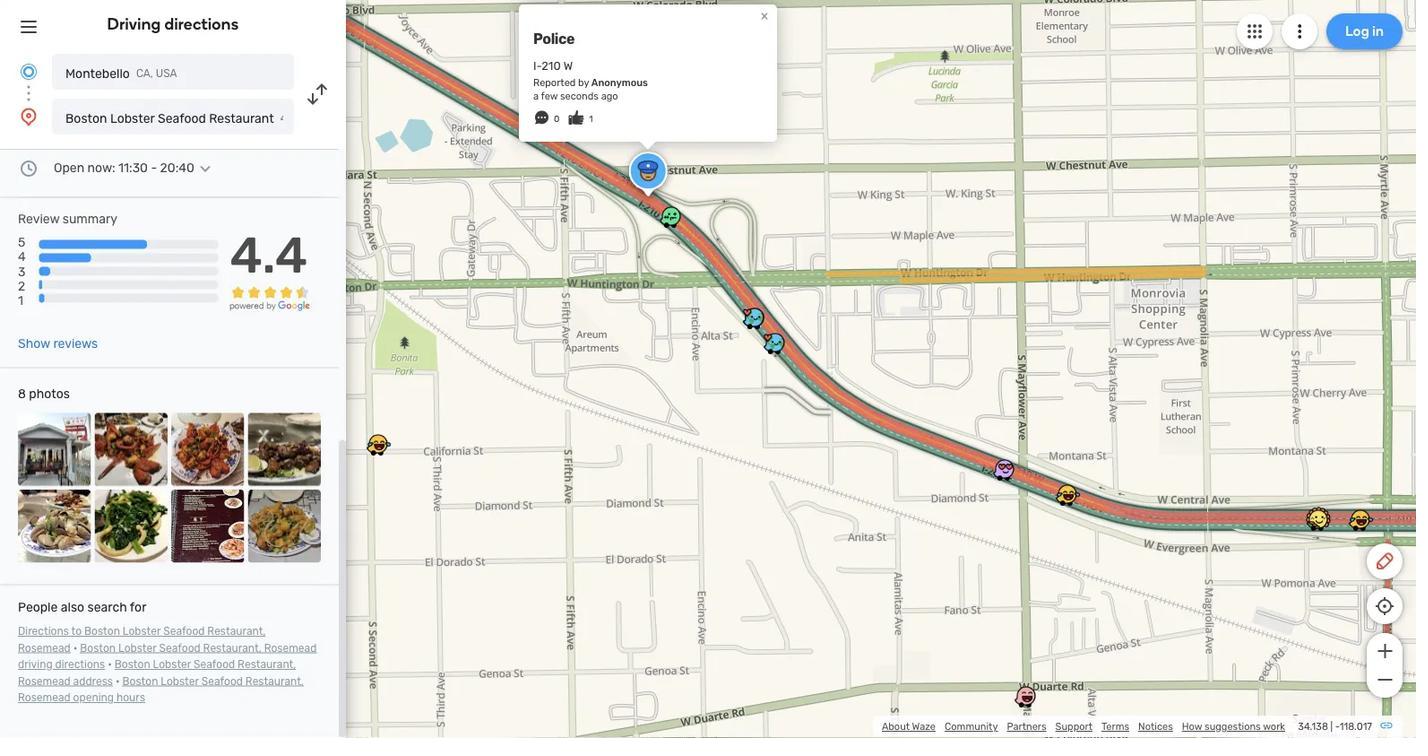 Task type: vqa. For each thing, say whether or not it's contained in the screenshot.
the bottom chinatown ymca 273 bowery, manhattan, united states
no



Task type: describe. For each thing, give the bounding box(es) containing it.
8
[[18, 387, 26, 401]]

image 1 of boston lobster seafood restaurant, rosemead image
[[18, 413, 91, 486]]

partners
[[1008, 721, 1047, 733]]

lobster inside directions to boston lobster seafood restaurant, rosemead
[[123, 625, 161, 638]]

location image
[[18, 106, 39, 127]]

montebello
[[65, 66, 130, 81]]

boston lobster seafood restaurant, rosemead address link
[[18, 658, 296, 687]]

boston lobster seafood restaurant button
[[52, 99, 294, 135]]

also
[[61, 600, 84, 615]]

1 horizontal spatial 1
[[590, 113, 593, 124]]

lobster for boston lobster seafood restaurant, rosemead opening hours
[[161, 675, 199, 687]]

hours
[[117, 692, 145, 704]]

about waze community partners support terms notices how suggestions work
[[882, 721, 1286, 733]]

notices
[[1139, 721, 1174, 733]]

image 6 of boston lobster seafood restaurant, rosemead image
[[95, 490, 168, 563]]

i-
[[534, 59, 542, 73]]

driving directions
[[107, 14, 239, 34]]

ca,
[[136, 67, 153, 80]]

restaurant, for boston lobster seafood restaurant, rosemead driving directions
[[203, 642, 262, 654]]

zoom out image
[[1374, 669, 1397, 691]]

directions
[[18, 625, 69, 638]]

open now: 11:30 - 20:40
[[54, 161, 195, 175]]

ago
[[601, 90, 618, 102]]

zoom in image
[[1374, 640, 1397, 662]]

a
[[534, 90, 539, 102]]

× link
[[757, 7, 773, 24]]

photos
[[29, 387, 70, 401]]

terms link
[[1102, 721, 1130, 733]]

clock image
[[18, 157, 39, 179]]

partners link
[[1008, 721, 1047, 733]]

boston lobster seafood restaurant, rosemead opening hours
[[18, 675, 304, 704]]

about
[[882, 721, 910, 733]]

image 3 of boston lobster seafood restaurant, rosemead image
[[171, 413, 244, 486]]

boston lobster seafood restaurant, rosemead driving directions link
[[18, 642, 317, 671]]

search
[[87, 600, 127, 615]]

directions to boston lobster seafood restaurant, rosemead link
[[18, 625, 266, 654]]

review
[[18, 212, 60, 226]]

0 vertical spatial -
[[151, 161, 157, 175]]

1 inside 5 4 3 2 1
[[18, 293, 23, 308]]

seafood for boston lobster seafood restaurant, rosemead opening hours
[[202, 675, 243, 687]]

image 2 of boston lobster seafood restaurant, rosemead image
[[95, 413, 168, 486]]

waze
[[913, 721, 936, 733]]

driving
[[107, 14, 161, 34]]

support
[[1056, 721, 1093, 733]]

0
[[554, 113, 560, 124]]

to
[[71, 625, 82, 638]]

restaurant, for boston lobster seafood restaurant, rosemead opening hours
[[246, 675, 304, 687]]

w
[[564, 59, 573, 73]]

pencil image
[[1375, 551, 1396, 572]]

reviews
[[53, 336, 98, 351]]

open now: 11:30 - 20:40 button
[[54, 161, 216, 175]]

reported
[[534, 76, 576, 88]]

usa
[[156, 67, 177, 80]]

34.138 | -118.017
[[1299, 721, 1373, 733]]

chevron down image
[[195, 161, 216, 175]]

boston for boston lobster seafood restaurant
[[65, 111, 107, 126]]

seconds
[[560, 90, 599, 102]]



Task type: locate. For each thing, give the bounding box(es) containing it.
3
[[18, 264, 25, 279]]

5 4 3 2 1
[[18, 235, 26, 308]]

opening
[[73, 692, 114, 704]]

terms
[[1102, 721, 1130, 733]]

lobster inside boston lobster seafood restaurant, rosemead driving directions
[[118, 642, 157, 654]]

directions inside boston lobster seafood restaurant, rosemead driving directions
[[55, 658, 105, 671]]

boston down to
[[80, 642, 116, 654]]

rosemead inside boston lobster seafood restaurant, rosemead address
[[18, 675, 71, 687]]

boston for boston lobster seafood restaurant, rosemead opening hours
[[122, 675, 158, 687]]

community
[[945, 721, 999, 733]]

directions
[[165, 14, 239, 34], [55, 658, 105, 671]]

driving
[[18, 658, 53, 671]]

lobster for boston lobster seafood restaurant
[[110, 111, 155, 126]]

by
[[578, 76, 589, 88]]

lobster inside boston lobster seafood restaurant, rosemead address
[[153, 658, 191, 671]]

boston inside directions to boston lobster seafood restaurant, rosemead
[[84, 625, 120, 638]]

seafood for boston lobster seafood restaurant, rosemead driving directions
[[159, 642, 201, 654]]

4.4
[[230, 225, 308, 285]]

directions up the address on the left of page
[[55, 658, 105, 671]]

how
[[1183, 721, 1203, 733]]

community link
[[945, 721, 999, 733]]

police
[[534, 30, 575, 47]]

seafood inside boston lobster seafood restaurant, rosemead opening hours
[[202, 675, 243, 687]]

1 horizontal spatial -
[[1336, 721, 1340, 733]]

boston lobster seafood restaurant, rosemead address
[[18, 658, 296, 687]]

rosemead
[[18, 642, 71, 654], [264, 642, 317, 654], [18, 675, 71, 687], [18, 692, 71, 704]]

seafood
[[158, 111, 206, 126], [163, 625, 205, 638], [159, 642, 201, 654], [194, 658, 235, 671], [202, 675, 243, 687]]

0 horizontal spatial -
[[151, 161, 157, 175]]

4
[[18, 249, 26, 264]]

boston inside boston lobster seafood restaurant, rosemead opening hours
[[122, 675, 158, 687]]

×
[[761, 7, 769, 24]]

show reviews
[[18, 336, 98, 351]]

210
[[542, 59, 561, 73]]

people also search for
[[18, 600, 147, 615]]

seafood down usa
[[158, 111, 206, 126]]

boston for boston lobster seafood restaurant, rosemead address
[[115, 658, 150, 671]]

0 horizontal spatial 1
[[18, 293, 23, 308]]

anonymous
[[592, 76, 648, 88]]

seafood up boston lobster seafood restaurant, rosemead opening hours link
[[194, 658, 235, 671]]

-
[[151, 161, 157, 175], [1336, 721, 1340, 733]]

lobster up boston lobster seafood restaurant, rosemead opening hours link
[[153, 658, 191, 671]]

seafood inside "boston lobster seafood restaurant" button
[[158, 111, 206, 126]]

1 down 3
[[18, 293, 23, 308]]

people
[[18, 600, 58, 615]]

boston inside button
[[65, 111, 107, 126]]

seafood up boston lobster seafood restaurant, rosemead driving directions on the left of the page
[[163, 625, 205, 638]]

summary
[[63, 212, 118, 226]]

seafood inside directions to boston lobster seafood restaurant, rosemead
[[163, 625, 205, 638]]

boston for boston lobster seafood restaurant, rosemead driving directions
[[80, 642, 116, 654]]

2
[[18, 278, 25, 293]]

boston down 'directions to boston lobster seafood restaurant, rosemead' link
[[115, 658, 150, 671]]

about waze link
[[882, 721, 936, 733]]

0 vertical spatial directions
[[165, 14, 239, 34]]

1 down the seconds
[[590, 113, 593, 124]]

1 vertical spatial -
[[1336, 721, 1340, 733]]

image 5 of boston lobster seafood restaurant, rosemead image
[[18, 490, 91, 563]]

lobster
[[110, 111, 155, 126], [123, 625, 161, 638], [118, 642, 157, 654], [153, 658, 191, 671], [161, 675, 199, 687]]

work
[[1264, 721, 1286, 733]]

show
[[18, 336, 50, 351]]

directions to boston lobster seafood restaurant, rosemead
[[18, 625, 266, 654]]

8 photos
[[18, 387, 70, 401]]

lobster for boston lobster seafood restaurant, rosemead driving directions
[[118, 642, 157, 654]]

restaurant,
[[207, 625, 266, 638], [203, 642, 262, 654], [238, 658, 296, 671], [246, 675, 304, 687]]

how suggestions work link
[[1183, 721, 1286, 733]]

0 vertical spatial 1
[[590, 113, 593, 124]]

lobster down the for at bottom
[[123, 625, 161, 638]]

restaurant, for boston lobster seafood restaurant, rosemead address
[[238, 658, 296, 671]]

open
[[54, 161, 84, 175]]

1 horizontal spatial directions
[[165, 14, 239, 34]]

restaurant
[[209, 111, 274, 126]]

boston inside boston lobster seafood restaurant, rosemead address
[[115, 658, 150, 671]]

|
[[1331, 721, 1334, 733]]

1
[[590, 113, 593, 124], [18, 293, 23, 308]]

5
[[18, 235, 25, 250]]

i-210 w reported by anonymous a few seconds ago
[[534, 59, 648, 102]]

boston
[[65, 111, 107, 126], [84, 625, 120, 638], [80, 642, 116, 654], [115, 658, 150, 671], [122, 675, 158, 687]]

lobster down boston lobster seafood restaurant, rosemead driving directions on the left of the page
[[161, 675, 199, 687]]

notices link
[[1139, 721, 1174, 733]]

rosemead inside boston lobster seafood restaurant, rosemead driving directions
[[264, 642, 317, 654]]

11:30
[[118, 161, 148, 175]]

restaurant, inside boston lobster seafood restaurant, rosemead address
[[238, 658, 296, 671]]

1 vertical spatial 1
[[18, 293, 23, 308]]

boston up hours
[[122, 675, 158, 687]]

boston down search
[[84, 625, 120, 638]]

current location image
[[18, 61, 39, 83]]

lobster inside boston lobster seafood restaurant, rosemead opening hours
[[161, 675, 199, 687]]

rosemead inside directions to boston lobster seafood restaurant, rosemead
[[18, 642, 71, 654]]

boston inside boston lobster seafood restaurant, rosemead driving directions
[[80, 642, 116, 654]]

118.017
[[1340, 721, 1373, 733]]

restaurant, inside boston lobster seafood restaurant, rosemead opening hours
[[246, 675, 304, 687]]

lobster inside "boston lobster seafood restaurant" button
[[110, 111, 155, 126]]

rosemead for boston lobster seafood restaurant, rosemead opening hours
[[18, 692, 71, 704]]

lobster down montebello ca, usa
[[110, 111, 155, 126]]

rosemead inside boston lobster seafood restaurant, rosemead opening hours
[[18, 692, 71, 704]]

boston lobster seafood restaurant
[[65, 111, 274, 126]]

20:40
[[160, 161, 195, 175]]

0 horizontal spatial directions
[[55, 658, 105, 671]]

review summary
[[18, 212, 118, 226]]

seafood inside boston lobster seafood restaurant, rosemead address
[[194, 658, 235, 671]]

1 vertical spatial directions
[[55, 658, 105, 671]]

lobster up boston lobster seafood restaurant, rosemead address link
[[118, 642, 157, 654]]

suggestions
[[1205, 721, 1262, 733]]

rosemead for boston lobster seafood restaurant, rosemead driving directions
[[264, 642, 317, 654]]

montebello ca, usa
[[65, 66, 177, 81]]

image 4 of boston lobster seafood restaurant, rosemead image
[[248, 413, 321, 486]]

lobster for boston lobster seafood restaurant, rosemead address
[[153, 658, 191, 671]]

for
[[130, 600, 147, 615]]

link image
[[1380, 718, 1395, 733]]

seafood for boston lobster seafood restaurant, rosemead address
[[194, 658, 235, 671]]

34.138
[[1299, 721, 1329, 733]]

seafood down boston lobster seafood restaurant, rosemead driving directions link at the bottom
[[202, 675, 243, 687]]

seafood up boston lobster seafood restaurant, rosemead address link
[[159, 642, 201, 654]]

boston lobster seafood restaurant, rosemead driving directions
[[18, 642, 317, 671]]

- right "|"
[[1336, 721, 1340, 733]]

image 7 of boston lobster seafood restaurant, rosemead image
[[171, 490, 244, 563]]

restaurant, inside directions to boston lobster seafood restaurant, rosemead
[[207, 625, 266, 638]]

image 8 of boston lobster seafood restaurant, rosemead image
[[248, 490, 321, 563]]

directions up usa
[[165, 14, 239, 34]]

few
[[541, 90, 558, 102]]

seafood inside boston lobster seafood restaurant, rosemead driving directions
[[159, 642, 201, 654]]

boston down montebello
[[65, 111, 107, 126]]

restaurant, inside boston lobster seafood restaurant, rosemead driving directions
[[203, 642, 262, 654]]

address
[[73, 675, 113, 687]]

now:
[[88, 161, 115, 175]]

rosemead for boston lobster seafood restaurant, rosemead address
[[18, 675, 71, 687]]

boston lobster seafood restaurant, rosemead opening hours link
[[18, 675, 304, 704]]

seafood for boston lobster seafood restaurant
[[158, 111, 206, 126]]

support link
[[1056, 721, 1093, 733]]

- right the 11:30
[[151, 161, 157, 175]]



